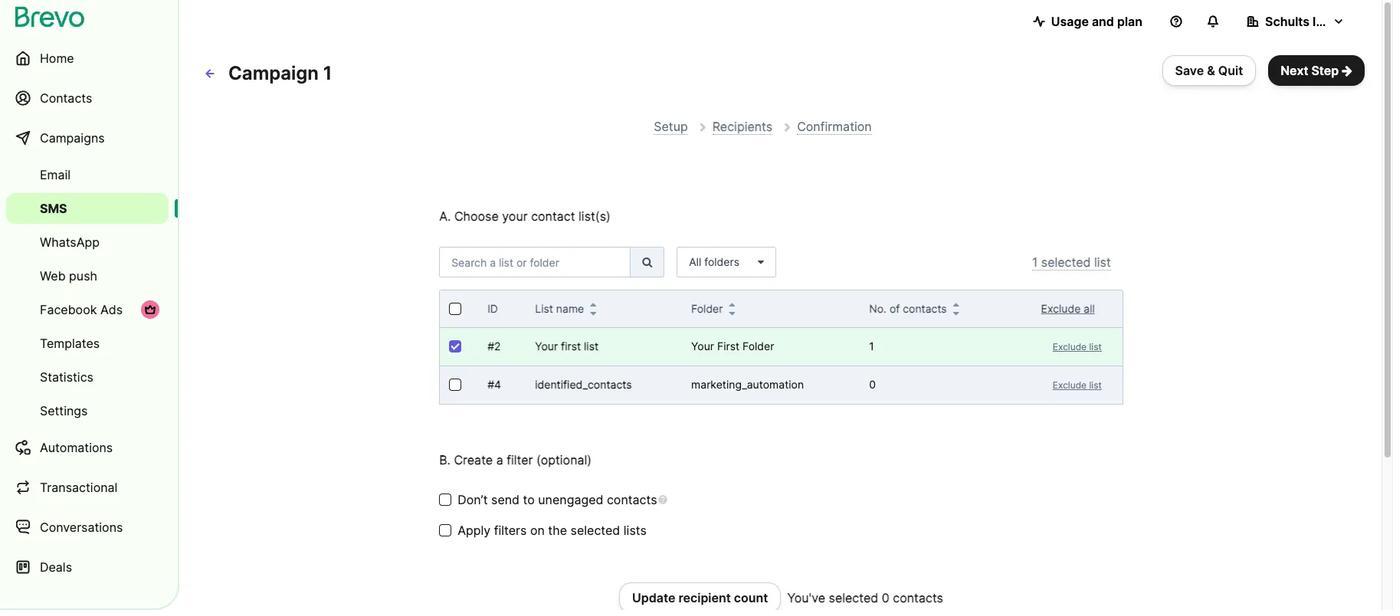 Task type: locate. For each thing, give the bounding box(es) containing it.
0 vertical spatial exclude list
[[1053, 341, 1102, 353]]

caret down image for no. of contacts
[[953, 310, 959, 317]]

next step
[[1281, 63, 1339, 78]]

apply filters on the selected lists
[[458, 523, 647, 538]]

2 vertical spatial selected
[[829, 590, 879, 605]]

next
[[1281, 63, 1309, 78]]

exclude
[[1041, 302, 1081, 315], [1053, 341, 1087, 353], [1053, 379, 1087, 391]]

selected up exclude all
[[1041, 254, 1091, 270]]

list
[[1094, 254, 1111, 270], [584, 340, 599, 353], [1089, 341, 1102, 353], [1089, 379, 1102, 391]]

1 vertical spatial 0
[[882, 590, 890, 605]]

schults inc
[[1265, 14, 1331, 29]]

exclude list
[[1053, 341, 1102, 353], [1053, 379, 1102, 391]]

folder right first
[[743, 340, 774, 353]]

caret down image right name
[[590, 310, 596, 317]]

0 horizontal spatial caret up image
[[590, 301, 596, 307]]

to
[[523, 492, 535, 507]]

caret up image
[[590, 301, 596, 307], [729, 301, 735, 307]]

0 horizontal spatial your
[[535, 340, 558, 353]]

no.
[[869, 302, 887, 315]]

2 horizontal spatial 1
[[1032, 254, 1038, 270]]

usage and plan
[[1051, 14, 1143, 29]]

first
[[717, 340, 740, 353]]

# down '# 2'
[[488, 378, 494, 391]]

folder left caret down icon
[[691, 302, 723, 315]]

caret up image for list name
[[590, 301, 596, 307]]

1 vertical spatial #
[[488, 378, 494, 391]]

1
[[323, 62, 332, 84], [1032, 254, 1038, 270], [869, 340, 874, 353]]

count
[[734, 590, 768, 605]]

# for 4
[[488, 378, 494, 391]]

recipient
[[679, 590, 731, 605]]

campaign 1
[[228, 62, 332, 84]]

1 vertical spatial folder
[[743, 340, 774, 353]]

exclude for 0
[[1053, 379, 1087, 391]]

identified_contacts
[[535, 378, 632, 391]]

web push link
[[6, 261, 169, 291]]

don't
[[458, 492, 488, 507]]

web push
[[40, 268, 97, 284]]

b. create a filter (optional)
[[439, 452, 592, 468]]

caret down image
[[729, 310, 735, 317]]

recipients link
[[713, 119, 773, 135]]

0 horizontal spatial caret down image
[[590, 310, 596, 317]]

2 exclude list link from the top
[[1041, 379, 1102, 391]]

1 horizontal spatial selected
[[829, 590, 879, 605]]

campaigns
[[40, 130, 105, 146]]

2 your from the left
[[691, 340, 714, 353]]

0 vertical spatial exclude list link
[[1041, 341, 1102, 353]]

setup link
[[654, 119, 688, 135]]

exclude all
[[1041, 302, 1095, 315]]

confirmation link
[[797, 119, 872, 135]]

your for your first list
[[535, 340, 558, 353]]

1 vertical spatial exclude list
[[1053, 379, 1102, 391]]

4
[[494, 378, 501, 391]]

contacts
[[903, 302, 947, 315], [607, 492, 657, 507], [893, 590, 943, 605]]

1 # from the top
[[488, 340, 494, 353]]

0 vertical spatial #
[[488, 340, 494, 353]]

2 caret up image from the left
[[729, 301, 735, 307]]

1 horizontal spatial caret down image
[[752, 257, 764, 267]]

step
[[1312, 63, 1339, 78]]

whatsapp
[[40, 235, 100, 250]]

0 vertical spatial folder
[[691, 302, 723, 315]]

2 horizontal spatial caret down image
[[953, 310, 959, 317]]

settings
[[40, 403, 88, 418]]

1 caret up image from the left
[[590, 301, 596, 307]]

1 horizontal spatial 1
[[869, 340, 874, 353]]

on
[[530, 523, 545, 538]]

contact
[[531, 208, 575, 224]]

settings link
[[6, 395, 169, 426]]

exclude list for 0
[[1053, 379, 1102, 391]]

0 horizontal spatial selected
[[571, 523, 620, 538]]

selected right the you've
[[829, 590, 879, 605]]

no. of contacts
[[869, 302, 947, 315]]

2 # from the top
[[488, 378, 494, 391]]

1 vertical spatial exclude
[[1053, 341, 1087, 353]]

0 horizontal spatial 0
[[869, 378, 876, 391]]

your first list
[[535, 340, 599, 353]]

0 vertical spatial selected
[[1041, 254, 1091, 270]]

facebook ads
[[40, 302, 123, 317]]

0 horizontal spatial folder
[[691, 302, 723, 315]]

2 vertical spatial 1
[[869, 340, 874, 353]]

unengaged
[[538, 492, 604, 507]]

1 horizontal spatial folder
[[743, 340, 774, 353]]

2 exclude list from the top
[[1053, 379, 1102, 391]]

contacts
[[40, 90, 92, 106]]

your
[[535, 340, 558, 353], [691, 340, 714, 353]]

facebook
[[40, 302, 97, 317]]

1 vertical spatial exclude list link
[[1041, 379, 1102, 391]]

marketing_automation
[[691, 378, 804, 391]]

1 horizontal spatial your
[[691, 340, 714, 353]]

home link
[[6, 40, 169, 77]]

the
[[548, 523, 567, 538]]

2 vertical spatial exclude
[[1053, 379, 1087, 391]]

caret up image
[[953, 301, 959, 307]]

arrow right image
[[1342, 64, 1353, 77]]

caret up image up caret down icon
[[729, 301, 735, 307]]

1 exclude list link from the top
[[1041, 341, 1102, 353]]

1 exclude list from the top
[[1053, 341, 1102, 353]]

selected for 1
[[1041, 254, 1091, 270]]

deals link
[[6, 549, 169, 586]]

your
[[502, 208, 528, 224]]

caret down image down caret up icon
[[953, 310, 959, 317]]

1 your from the left
[[535, 340, 558, 353]]

plan
[[1117, 14, 1143, 29]]

your for your first folder
[[691, 340, 714, 353]]

0 vertical spatial 1
[[323, 62, 332, 84]]

transactional link
[[6, 469, 169, 506]]

caret up image right name
[[590, 301, 596, 307]]

1 horizontal spatial caret up image
[[729, 301, 735, 307]]

caret down image right folders
[[752, 257, 764, 267]]

selected right the
[[571, 523, 620, 538]]

list(s)
[[579, 208, 611, 224]]

don't send to unengaged contacts
[[458, 492, 657, 507]]

save & quit button
[[1162, 55, 1256, 86]]

caret down image for list name
[[590, 310, 596, 317]]

1 vertical spatial 1
[[1032, 254, 1038, 270]]

apply
[[458, 523, 491, 538]]

exclude for 1
[[1053, 341, 1087, 353]]

0
[[869, 378, 876, 391], [882, 590, 890, 605]]

templates link
[[6, 328, 169, 359]]

exclude list link for 1
[[1041, 341, 1102, 353]]

# down id
[[488, 340, 494, 353]]

#
[[488, 340, 494, 353], [488, 378, 494, 391]]

sms link
[[6, 193, 169, 224]]

2 horizontal spatial selected
[[1041, 254, 1091, 270]]

facebook ads link
[[6, 294, 169, 325]]

1 horizontal spatial 0
[[882, 590, 890, 605]]

of
[[890, 302, 900, 315]]

caret down image
[[752, 257, 764, 267], [590, 310, 596, 317], [953, 310, 959, 317]]



Task type: describe. For each thing, give the bounding box(es) containing it.
you've selected 0 contacts
[[787, 590, 943, 605]]

campaign
[[228, 62, 319, 84]]

b.
[[439, 452, 451, 468]]

2 vertical spatial contacts
[[893, 590, 943, 605]]

update
[[632, 590, 676, 605]]

Search a list or folder text field
[[439, 247, 631, 277]]

1 vertical spatial contacts
[[607, 492, 657, 507]]

exclude list for 1
[[1053, 341, 1102, 353]]

exclude list link for 0
[[1041, 379, 1102, 391]]

recipients
[[713, 119, 773, 134]]

your first folder
[[691, 340, 774, 353]]

all
[[1084, 302, 1095, 315]]

a
[[496, 452, 503, 468]]

a. choose your contact list(s)
[[439, 208, 611, 224]]

left___rvooi image
[[144, 304, 156, 316]]

# 2
[[488, 340, 501, 353]]

update recipient count
[[632, 590, 768, 605]]

all folders
[[689, 255, 740, 268]]

a.
[[439, 208, 451, 224]]

name
[[556, 302, 584, 315]]

filters
[[494, 523, 527, 538]]

0 horizontal spatial 1
[[323, 62, 332, 84]]

campaigns link
[[6, 120, 169, 156]]

contacts link
[[6, 80, 169, 116]]

home
[[40, 51, 74, 66]]

schults inc button
[[1235, 6, 1357, 37]]

0 vertical spatial 0
[[869, 378, 876, 391]]

search image
[[642, 257, 652, 267]]

update recipient count button
[[619, 582, 781, 610]]

inc
[[1313, 14, 1331, 29]]

exclude all link
[[1041, 302, 1095, 315]]

statistics
[[40, 369, 93, 385]]

list name
[[535, 302, 584, 315]]

automations link
[[6, 429, 169, 466]]

&
[[1207, 63, 1215, 78]]

# for 2
[[488, 340, 494, 353]]

1 vertical spatial selected
[[571, 523, 620, 538]]

web
[[40, 268, 66, 284]]

conversations
[[40, 520, 123, 535]]

selected for you've
[[829, 590, 879, 605]]

email
[[40, 167, 71, 182]]

transactional
[[40, 480, 118, 495]]

folders
[[705, 255, 740, 268]]

quit
[[1218, 63, 1243, 78]]

(optional)
[[537, 452, 592, 468]]

and
[[1092, 14, 1114, 29]]

usage
[[1051, 14, 1089, 29]]

1 selected list link
[[1032, 254, 1111, 271]]

next step button
[[1269, 55, 1365, 86]]

create
[[454, 452, 493, 468]]

0 vertical spatial exclude
[[1041, 302, 1081, 315]]

statistics link
[[6, 362, 169, 392]]

1 for 1 selected list
[[1032, 254, 1038, 270]]

list
[[535, 302, 553, 315]]

choose
[[454, 208, 499, 224]]

conversations link
[[6, 509, 169, 546]]

save & quit
[[1175, 63, 1243, 78]]

email link
[[6, 159, 169, 190]]

usage and plan button
[[1021, 6, 1155, 37]]

ads
[[100, 302, 123, 317]]

sms
[[40, 201, 67, 216]]

whatsapp link
[[6, 227, 169, 258]]

send
[[491, 492, 520, 507]]

save
[[1175, 63, 1204, 78]]

setup
[[654, 119, 688, 134]]

first
[[561, 340, 581, 353]]

push
[[69, 268, 97, 284]]

schults
[[1265, 14, 1310, 29]]

all
[[689, 255, 701, 268]]

1 for 1
[[869, 340, 874, 353]]

deals
[[40, 559, 72, 575]]

you've
[[787, 590, 826, 605]]

2
[[494, 340, 501, 353]]

id
[[488, 302, 498, 315]]

confirmation
[[797, 119, 872, 134]]

lists
[[624, 523, 647, 538]]

0 vertical spatial contacts
[[903, 302, 947, 315]]

caret up image for folder
[[729, 301, 735, 307]]



Task type: vqa. For each thing, say whether or not it's contained in the screenshot.
Apply
yes



